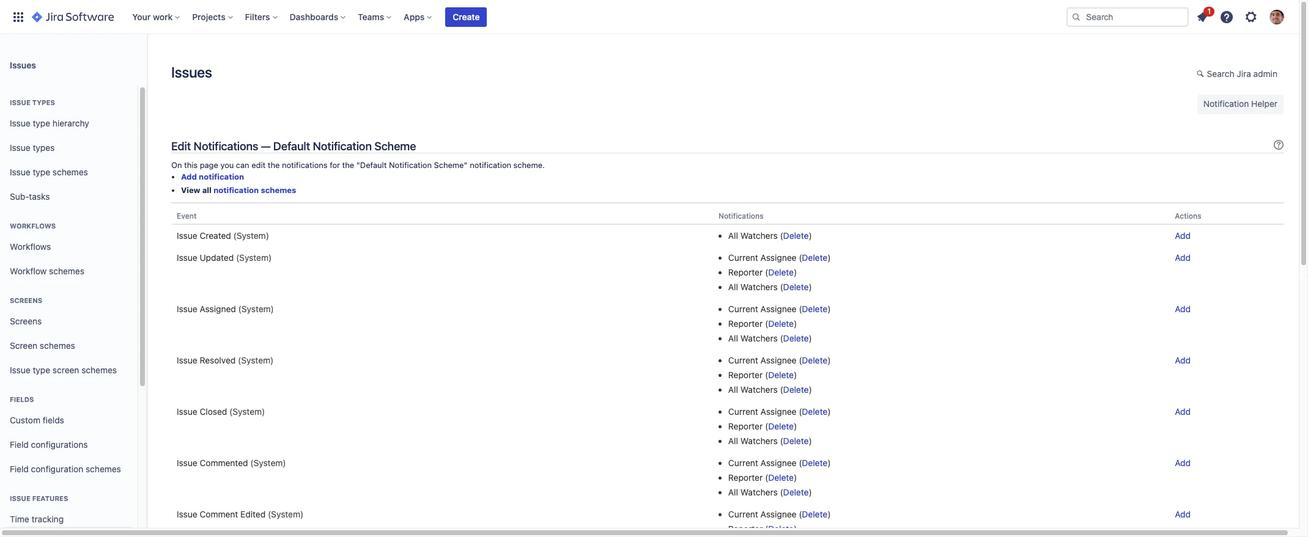 Task type: describe. For each thing, give the bounding box(es) containing it.
help image
[[1220, 9, 1235, 24]]

create button
[[446, 7, 487, 27]]

time tracking link
[[5, 508, 133, 532]]

issue for issue closed (system)
[[177, 407, 197, 417]]

features
[[32, 495, 68, 503]]

(system) right edited in the bottom left of the page
[[268, 510, 304, 520]]

all for issue commented (system)
[[729, 488, 739, 498]]

settings image
[[1245, 9, 1259, 24]]

screen schemes link
[[5, 334, 133, 359]]

types
[[32, 99, 55, 106]]

issue features group
[[5, 482, 133, 538]]

issue for issue type schemes
[[10, 167, 30, 177]]

time tracking
[[10, 514, 64, 525]]

reporter for issue commented (system)
[[729, 473, 763, 483]]

1 all from the top
[[729, 231, 739, 241]]

field configurations
[[10, 440, 88, 450]]

for
[[330, 160, 340, 170]]

screens for screens group
[[10, 297, 42, 305]]

reporter for issue closed (system)
[[729, 422, 763, 432]]

all watchers ( delete )
[[729, 231, 812, 241]]

issue types
[[10, 142, 55, 153]]

custom fields link
[[5, 409, 133, 433]]

appswitcher icon image
[[11, 9, 26, 24]]

tracking
[[32, 514, 64, 525]]

schemes inside 'link'
[[53, 167, 88, 177]]

issue type hierarchy link
[[5, 111, 133, 136]]

current assignee ( delete ) reporter ( delete ) all watchers ( delete ) for issue closed (system)
[[729, 407, 831, 447]]

issue closed (system)
[[177, 407, 265, 417]]

filters button
[[241, 7, 282, 27]]

search
[[1208, 69, 1235, 79]]

watchers for issue resolved (system)
[[741, 385, 778, 395]]

assignee for issue commented (system)
[[761, 458, 797, 469]]

closed
[[200, 407, 227, 417]]

add inside on this page you can edit the notifications for the "default notification scheme" notification scheme. add notification view all notification schemes
[[181, 172, 197, 182]]

add link for issue commented (system)
[[1176, 458, 1191, 469]]

your work
[[132, 11, 173, 22]]

current for issue updated (system)
[[729, 253, 759, 263]]

2 the from the left
[[342, 160, 354, 170]]

current for issue commented (system)
[[729, 458, 759, 469]]

issue for issue created (system)
[[177, 231, 197, 241]]

current for issue resolved (system)
[[729, 356, 759, 366]]

fields group
[[5, 383, 133, 486]]

(system) for issue assigned (system)
[[238, 304, 274, 315]]

screens for screens "link"
[[10, 316, 42, 327]]

teams button
[[354, 7, 397, 27]]

scheme.
[[514, 160, 545, 170]]

workflows group
[[5, 209, 133, 288]]

type for hierarchy
[[33, 118, 50, 128]]

field for field configurations
[[10, 440, 29, 450]]

all for issue assigned (system)
[[729, 334, 739, 344]]

on this page you can edit the notifications for the "default notification scheme" notification scheme. add notification view all notification schemes
[[171, 160, 545, 195]]

workflows for workflows link
[[10, 241, 51, 252]]

created
[[200, 231, 231, 241]]

screens group
[[5, 284, 133, 387]]

0 vertical spatial notification
[[470, 160, 512, 170]]

search image
[[1072, 12, 1082, 22]]

add for issue assigned (system)
[[1176, 304, 1191, 315]]

field configuration schemes
[[10, 464, 121, 475]]

"default
[[357, 160, 387, 170]]

admin
[[1254, 69, 1278, 79]]

fields
[[43, 415, 64, 426]]

comment
[[200, 510, 238, 520]]

sub-tasks
[[10, 191, 50, 202]]

1
[[1208, 6, 1212, 16]]

watchers for issue closed (system)
[[741, 436, 778, 447]]

add for issue created (system)
[[1176, 231, 1191, 241]]

edit
[[171, 140, 191, 153]]

workflows link
[[5, 235, 133, 259]]

field configurations link
[[5, 433, 133, 458]]

projects button
[[189, 7, 238, 27]]

current assignee ( delete ) reporter ( delete ) all watchers ( delete ) for issue assigned (system)
[[729, 304, 831, 344]]

add for issue comment edited (system)
[[1176, 510, 1191, 520]]

apps
[[404, 11, 425, 22]]

watchers for issue commented (system)
[[741, 488, 778, 498]]

teams
[[358, 11, 384, 22]]

all for issue updated (system)
[[729, 282, 739, 293]]

this
[[184, 160, 198, 170]]

banner containing your work
[[0, 0, 1300, 34]]

(system) for issue resolved (system)
[[238, 356, 274, 366]]

issue type schemes
[[10, 167, 88, 177]]

event
[[177, 212, 197, 221]]

assignee inside current assignee ( delete ) reporter ( delete )
[[761, 510, 797, 520]]

issue type hierarchy
[[10, 118, 89, 128]]

notification helper link
[[1198, 95, 1284, 114]]

reporter for issue assigned (system)
[[729, 319, 763, 329]]

current assignee ( delete ) reporter ( delete )
[[729, 510, 831, 535]]

resolved
[[200, 356, 236, 366]]

current for issue closed (system)
[[729, 407, 759, 417]]

actions
[[1176, 212, 1202, 221]]

schemes up issue type screen schemes
[[40, 341, 75, 351]]

jira
[[1237, 69, 1252, 79]]

workflow
[[10, 266, 47, 276]]

notification schemes link
[[214, 186, 296, 195]]

1 the from the left
[[268, 160, 280, 170]]

notification inside on this page you can edit the notifications for the "default notification scheme" notification scheme. add notification view all notification schemes
[[389, 160, 432, 170]]

sub-
[[10, 191, 29, 202]]

schemes inside "fields" "group"
[[86, 464, 121, 475]]

search jira admin
[[1208, 69, 1278, 79]]

issue for issue resolved (system)
[[177, 356, 197, 366]]

filters
[[245, 11, 270, 22]]

assignee for issue closed (system)
[[761, 407, 797, 417]]

screen
[[10, 341, 37, 351]]

fields
[[10, 396, 34, 404]]

(system) for issue commented (system)
[[250, 458, 286, 469]]

notifications
[[282, 160, 328, 170]]

edit
[[252, 160, 266, 170]]

page
[[200, 160, 218, 170]]

screen schemes
[[10, 341, 75, 351]]

sub-tasks link
[[5, 185, 133, 209]]

scheme
[[375, 140, 416, 153]]

0 horizontal spatial notifications
[[194, 140, 258, 153]]

0 vertical spatial notification
[[1204, 99, 1250, 109]]

on
[[171, 160, 182, 170]]

time
[[10, 514, 29, 525]]

default
[[273, 140, 310, 153]]

(system) for issue updated (system)
[[236, 253, 272, 263]]

small image
[[1197, 69, 1207, 79]]

issue for issue comment edited (system)
[[177, 510, 197, 520]]

schemes inside on this page you can edit the notifications for the "default notification scheme" notification scheme. add notification view all notification schemes
[[261, 186, 296, 195]]

issue for issue updated (system)
[[177, 253, 197, 263]]

your work button
[[129, 7, 185, 27]]

updated
[[200, 253, 234, 263]]

issue for issue features
[[10, 495, 31, 503]]

helper
[[1252, 99, 1278, 109]]

issue type screen schemes
[[10, 365, 117, 375]]

screen
[[53, 365, 79, 375]]

watchers for issue updated (system)
[[741, 282, 778, 293]]

type for schemes
[[33, 167, 50, 177]]

current for issue assigned (system)
[[729, 304, 759, 315]]

view
[[181, 186, 200, 195]]

all for issue closed (system)
[[729, 436, 739, 447]]

hierarchy
[[53, 118, 89, 128]]

add link for issue resolved (system)
[[1176, 356, 1191, 366]]



Task type: vqa. For each thing, say whether or not it's contained in the screenshot.
banner
yes



Task type: locate. For each thing, give the bounding box(es) containing it.
primary element
[[7, 0, 1067, 34]]

2 screens from the top
[[10, 316, 42, 327]]

2 type from the top
[[33, 167, 50, 177]]

issue left the 'types'
[[10, 99, 31, 106]]

2 current from the top
[[729, 304, 759, 315]]

field
[[10, 440, 29, 450], [10, 464, 29, 475]]

issue left commented
[[177, 458, 197, 469]]

add for issue resolved (system)
[[1176, 356, 1191, 366]]

edit notifications — default notification scheme
[[171, 140, 416, 153]]

scheme"
[[434, 160, 468, 170]]

1 vertical spatial notifications
[[719, 212, 764, 221]]

issue left closed
[[177, 407, 197, 417]]

screens inside "link"
[[10, 316, 42, 327]]

field down custom at left bottom
[[10, 440, 29, 450]]

1 vertical spatial notification
[[199, 172, 244, 182]]

add for issue closed (system)
[[1176, 407, 1191, 417]]

notifications
[[194, 140, 258, 153], [719, 212, 764, 221]]

notification down search
[[1204, 99, 1250, 109]]

issue left "types"
[[10, 142, 30, 153]]

issue for issue commented (system)
[[177, 458, 197, 469]]

issue types link
[[5, 136, 133, 160]]

delete
[[784, 231, 809, 241], [802, 253, 828, 263], [769, 267, 794, 278], [784, 282, 809, 293], [802, 304, 828, 315], [769, 319, 794, 329], [784, 334, 809, 344], [802, 356, 828, 366], [769, 370, 794, 381], [784, 385, 809, 395], [802, 407, 828, 417], [769, 422, 794, 432], [784, 436, 809, 447], [802, 458, 828, 469], [769, 473, 794, 483], [784, 488, 809, 498], [802, 510, 828, 520], [769, 524, 794, 535]]

issue inside screens group
[[10, 365, 30, 375]]

3 add link from the top
[[1176, 304, 1191, 315]]

type inside 'link'
[[33, 167, 50, 177]]

issue up time
[[10, 495, 31, 503]]

schemes down workflows link
[[49, 266, 84, 276]]

3 current from the top
[[729, 356, 759, 366]]

workflows up workflow
[[10, 241, 51, 252]]

type left screen
[[33, 365, 50, 375]]

1 watchers from the top
[[741, 231, 778, 241]]

notifications up all watchers ( delete )
[[719, 212, 764, 221]]

commented
[[200, 458, 248, 469]]

workflow schemes link
[[5, 259, 133, 284]]

4 all from the top
[[729, 385, 739, 395]]

add link for issue assigned (system)
[[1176, 304, 1191, 315]]

field configuration schemes link
[[5, 458, 133, 482]]

add notification link
[[181, 172, 244, 182]]

(system)
[[234, 231, 269, 241], [236, 253, 272, 263], [238, 304, 274, 315], [238, 356, 274, 366], [230, 407, 265, 417], [250, 458, 286, 469], [268, 510, 304, 520]]

notification
[[1204, 99, 1250, 109], [313, 140, 372, 153], [389, 160, 432, 170]]

watchers
[[741, 231, 778, 241], [741, 282, 778, 293], [741, 334, 778, 344], [741, 385, 778, 395], [741, 436, 778, 447], [741, 488, 778, 498]]

issues up issue types
[[10, 60, 36, 70]]

3 all from the top
[[729, 334, 739, 344]]

2 vertical spatial notification
[[214, 186, 259, 195]]

issue down event
[[177, 231, 197, 241]]

(system) right resolved
[[238, 356, 274, 366]]

1 current from the top
[[729, 253, 759, 263]]

6 watchers from the top
[[741, 488, 778, 498]]

custom
[[10, 415, 40, 426]]

7 add link from the top
[[1176, 510, 1191, 520]]

notifications image
[[1196, 9, 1210, 24]]

5 watchers from the top
[[741, 436, 778, 447]]

6 assignee from the top
[[761, 510, 797, 520]]

type down the 'types'
[[33, 118, 50, 128]]

delete link
[[784, 231, 809, 241], [802, 253, 828, 263], [769, 267, 794, 278], [784, 282, 809, 293], [802, 304, 828, 315], [769, 319, 794, 329], [784, 334, 809, 344], [802, 356, 828, 366], [769, 370, 794, 381], [784, 385, 809, 395], [802, 407, 828, 417], [769, 422, 794, 432], [784, 436, 809, 447], [802, 458, 828, 469], [769, 473, 794, 483], [784, 488, 809, 498], [802, 510, 828, 520], [769, 524, 794, 535]]

4 watchers from the top
[[741, 385, 778, 395]]

all
[[729, 231, 739, 241], [729, 282, 739, 293], [729, 334, 739, 344], [729, 385, 739, 395], [729, 436, 739, 447], [729, 488, 739, 498]]

banner
[[0, 0, 1300, 34]]

assignee for issue updated (system)
[[761, 253, 797, 263]]

issues
[[10, 60, 36, 70], [171, 64, 212, 81]]

your
[[132, 11, 151, 22]]

1 horizontal spatial notification
[[389, 160, 432, 170]]

issue down screen
[[10, 365, 30, 375]]

3 assignee from the top
[[761, 356, 797, 366]]

notification left scheme.
[[470, 160, 512, 170]]

1 workflows from the top
[[10, 222, 56, 230]]

0 vertical spatial workflows
[[10, 222, 56, 230]]

6 add link from the top
[[1176, 458, 1191, 469]]

0 vertical spatial notifications
[[194, 140, 258, 153]]

create
[[453, 11, 480, 22]]

Search field
[[1067, 7, 1190, 27]]

sidebar navigation image
[[133, 49, 160, 73]]

notification helper
[[1204, 99, 1278, 109]]

workflows
[[10, 222, 56, 230], [10, 241, 51, 252]]

search jira admin link
[[1191, 65, 1284, 84]]

issue inside 'link'
[[10, 167, 30, 177]]

issue down issue types
[[10, 118, 30, 128]]

1 reporter from the top
[[729, 267, 763, 278]]

2 reporter from the top
[[729, 319, 763, 329]]

screens down workflow
[[10, 297, 42, 305]]

1 assignee from the top
[[761, 253, 797, 263]]

5 add link from the top
[[1176, 407, 1191, 417]]

0 horizontal spatial the
[[268, 160, 280, 170]]

1 horizontal spatial the
[[342, 160, 354, 170]]

issue commented (system)
[[177, 458, 286, 469]]

the
[[268, 160, 280, 170], [342, 160, 354, 170]]

notification down the can
[[214, 186, 259, 195]]

issue for issue types
[[10, 99, 31, 106]]

5 all from the top
[[729, 436, 739, 447]]

current
[[729, 253, 759, 263], [729, 304, 759, 315], [729, 356, 759, 366], [729, 407, 759, 417], [729, 458, 759, 469], [729, 510, 759, 520]]

notifications up the 'you'
[[194, 140, 258, 153]]

dashboards button
[[286, 7, 351, 27]]

screens up screen
[[10, 316, 42, 327]]

5 reporter from the top
[[729, 473, 763, 483]]

work
[[153, 11, 173, 22]]

4 add link from the top
[[1176, 356, 1191, 366]]

add link for issue closed (system)
[[1176, 407, 1191, 417]]

projects
[[192, 11, 226, 22]]

reporter for issue resolved (system)
[[729, 370, 763, 381]]

schemes down "issue types" link
[[53, 167, 88, 177]]

issue resolved (system)
[[177, 356, 274, 366]]

2 vertical spatial notification
[[389, 160, 432, 170]]

schemes down edit
[[261, 186, 296, 195]]

workflows down sub-tasks
[[10, 222, 56, 230]]

custom fields
[[10, 415, 64, 426]]

4 reporter from the top
[[729, 422, 763, 432]]

the right for
[[342, 160, 354, 170]]

1 current assignee ( delete ) reporter ( delete ) all watchers ( delete ) from the top
[[729, 253, 831, 293]]

issue for issue assigned (system)
[[177, 304, 197, 315]]

1 horizontal spatial issues
[[171, 64, 212, 81]]

0 vertical spatial type
[[33, 118, 50, 128]]

types
[[33, 142, 55, 153]]

4 assignee from the top
[[761, 407, 797, 417]]

issue type screen schemes link
[[5, 359, 133, 383]]

1 add link from the top
[[1176, 231, 1191, 241]]

1 vertical spatial workflows
[[10, 241, 51, 252]]

3 watchers from the top
[[741, 334, 778, 344]]

issue up sub-
[[10, 167, 30, 177]]

issue comment edited (system)
[[177, 510, 304, 520]]

2 current assignee ( delete ) reporter ( delete ) all watchers ( delete ) from the top
[[729, 304, 831, 344]]

—
[[261, 140, 271, 153]]

(system) for issue created (system)
[[234, 231, 269, 241]]

2 assignee from the top
[[761, 304, 797, 315]]

type inside screens group
[[33, 365, 50, 375]]

(system) right closed
[[230, 407, 265, 417]]

(system) right assigned
[[238, 304, 274, 315]]

add link for issue comment edited (system)
[[1176, 510, 1191, 520]]

3 reporter from the top
[[729, 370, 763, 381]]

screens link
[[5, 310, 133, 334]]

the right edit
[[268, 160, 280, 170]]

notification down the 'you'
[[199, 172, 244, 182]]

2 watchers from the top
[[741, 282, 778, 293]]

issues right sidebar navigation image
[[171, 64, 212, 81]]

issue for issue type screen schemes
[[10, 365, 30, 375]]

(system) right commented
[[250, 458, 286, 469]]

all for issue resolved (system)
[[729, 385, 739, 395]]

6 current from the top
[[729, 510, 759, 520]]

assignee for issue resolved (system)
[[761, 356, 797, 366]]

field up issue features
[[10, 464, 29, 475]]

2 all from the top
[[729, 282, 739, 293]]

issue left comment
[[177, 510, 197, 520]]

field for field configuration schemes
[[10, 464, 29, 475]]

schemes right screen
[[82, 365, 117, 375]]

can
[[236, 160, 249, 170]]

reporter inside current assignee ( delete ) reporter ( delete )
[[729, 524, 763, 535]]

issue left resolved
[[177, 356, 197, 366]]

current assignee ( delete ) reporter ( delete ) all watchers ( delete ) for issue commented (system)
[[729, 458, 831, 498]]

issue type schemes link
[[5, 160, 133, 185]]

apps button
[[400, 7, 437, 27]]

1 screens from the top
[[10, 297, 42, 305]]

assignee for issue assigned (system)
[[761, 304, 797, 315]]

issue left assigned
[[177, 304, 197, 315]]

type up 'tasks'
[[33, 167, 50, 177]]

notification down scheme
[[389, 160, 432, 170]]

2 field from the top
[[10, 464, 29, 475]]

1 vertical spatial notification
[[313, 140, 372, 153]]

issue assigned (system)
[[177, 304, 274, 315]]

assignee
[[761, 253, 797, 263], [761, 304, 797, 315], [761, 356, 797, 366], [761, 407, 797, 417], [761, 458, 797, 469], [761, 510, 797, 520]]

configurations
[[31, 440, 88, 450]]

current inside current assignee ( delete ) reporter ( delete )
[[729, 510, 759, 520]]

add for issue updated (system)
[[1176, 253, 1191, 263]]

6 all from the top
[[729, 488, 739, 498]]

0 vertical spatial field
[[10, 440, 29, 450]]

)
[[809, 231, 812, 241], [828, 253, 831, 263], [794, 267, 797, 278], [809, 282, 812, 293], [828, 304, 831, 315], [794, 319, 797, 329], [809, 334, 812, 344], [828, 356, 831, 366], [794, 370, 797, 381], [809, 385, 812, 395], [828, 407, 831, 417], [794, 422, 797, 432], [809, 436, 812, 447], [828, 458, 831, 469], [794, 473, 797, 483], [809, 488, 812, 498], [828, 510, 831, 520], [794, 524, 797, 535]]

reporter for issue updated (system)
[[729, 267, 763, 278]]

issue types group
[[5, 86, 133, 213]]

issue created (system)
[[177, 231, 269, 241]]

0 horizontal spatial issues
[[10, 60, 36, 70]]

issue for issue type hierarchy
[[10, 118, 30, 128]]

5 current from the top
[[729, 458, 759, 469]]

issue updated (system)
[[177, 253, 272, 263]]

workflows for workflows group
[[10, 222, 56, 230]]

(system) right updated
[[236, 253, 272, 263]]

add for issue commented (system)
[[1176, 458, 1191, 469]]

2 horizontal spatial notification
[[1204, 99, 1250, 109]]

tasks
[[29, 191, 50, 202]]

watchers for issue assigned (system)
[[741, 334, 778, 344]]

(system) up issue updated (system)
[[234, 231, 269, 241]]

type
[[33, 118, 50, 128], [33, 167, 50, 177], [33, 365, 50, 375]]

notification up for
[[313, 140, 372, 153]]

1 type from the top
[[33, 118, 50, 128]]

current assignee ( delete ) reporter ( delete ) all watchers ( delete ) for issue updated (system)
[[729, 253, 831, 293]]

0 vertical spatial screens
[[10, 297, 42, 305]]

your profile and settings image
[[1270, 9, 1285, 24]]

1 vertical spatial screens
[[10, 316, 42, 327]]

issue left updated
[[177, 253, 197, 263]]

4 current from the top
[[729, 407, 759, 417]]

1 field from the top
[[10, 440, 29, 450]]

1 horizontal spatial notifications
[[719, 212, 764, 221]]

2 workflows from the top
[[10, 241, 51, 252]]

1 vertical spatial field
[[10, 464, 29, 475]]

issue for issue types
[[10, 142, 30, 153]]

3 type from the top
[[33, 365, 50, 375]]

issue
[[10, 99, 31, 106], [10, 118, 30, 128], [10, 142, 30, 153], [10, 167, 30, 177], [177, 231, 197, 241], [177, 253, 197, 263], [177, 304, 197, 315], [177, 356, 197, 366], [10, 365, 30, 375], [177, 407, 197, 417], [177, 458, 197, 469], [10, 495, 31, 503], [177, 510, 197, 520]]

2 add link from the top
[[1176, 253, 1191, 263]]

schemes inside workflows group
[[49, 266, 84, 276]]

current assignee ( delete ) reporter ( delete ) all watchers ( delete )
[[729, 253, 831, 293], [729, 304, 831, 344], [729, 356, 831, 395], [729, 407, 831, 447], [729, 458, 831, 498]]

jira software image
[[32, 9, 114, 24], [32, 9, 114, 24]]

reporter
[[729, 267, 763, 278], [729, 319, 763, 329], [729, 370, 763, 381], [729, 422, 763, 432], [729, 473, 763, 483], [729, 524, 763, 535]]

3 current assignee ( delete ) reporter ( delete ) all watchers ( delete ) from the top
[[729, 356, 831, 395]]

2 vertical spatial type
[[33, 365, 50, 375]]

issue types
[[10, 99, 55, 106]]

you
[[221, 160, 234, 170]]

type for screen
[[33, 365, 50, 375]]

add link
[[1176, 231, 1191, 241], [1176, 253, 1191, 263], [1176, 304, 1191, 315], [1176, 356, 1191, 366], [1176, 407, 1191, 417], [1176, 458, 1191, 469], [1176, 510, 1191, 520]]

(system) for issue closed (system)
[[230, 407, 265, 417]]

0 horizontal spatial notification
[[313, 140, 372, 153]]

4 current assignee ( delete ) reporter ( delete ) all watchers ( delete ) from the top
[[729, 407, 831, 447]]

current assignee ( delete ) reporter ( delete ) all watchers ( delete ) for issue resolved (system)
[[729, 356, 831, 395]]

workflow schemes
[[10, 266, 84, 276]]

edited
[[241, 510, 266, 520]]

6 reporter from the top
[[729, 524, 763, 535]]

add link for issue created (system)
[[1176, 231, 1191, 241]]

5 assignee from the top
[[761, 458, 797, 469]]

assigned
[[200, 304, 236, 315]]

1 vertical spatial type
[[33, 167, 50, 177]]

schemes down field configurations link
[[86, 464, 121, 475]]

screens
[[10, 297, 42, 305], [10, 316, 42, 327]]

add link for issue updated (system)
[[1176, 253, 1191, 263]]

issue features
[[10, 495, 68, 503]]

5 current assignee ( delete ) reporter ( delete ) all watchers ( delete ) from the top
[[729, 458, 831, 498]]



